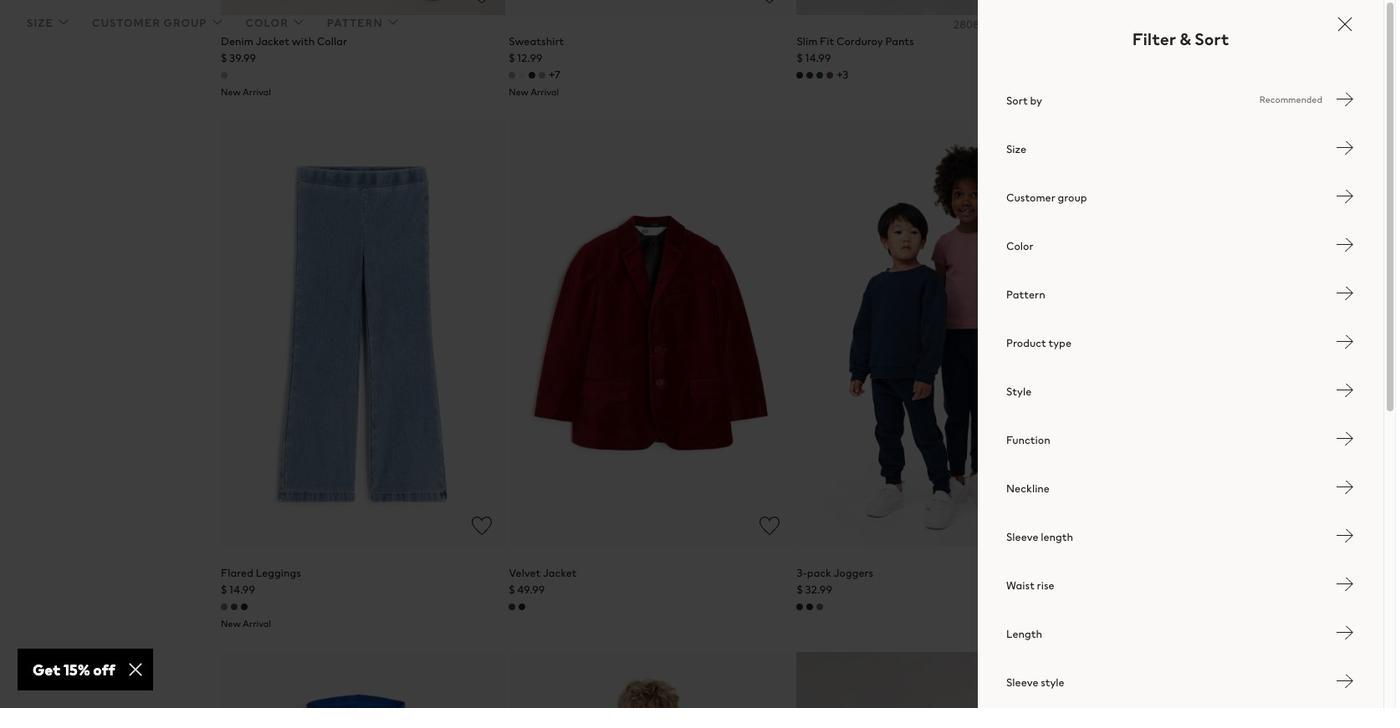 Task type: vqa. For each thing, say whether or not it's contained in the screenshot.
Neckline
yes



Task type: describe. For each thing, give the bounding box(es) containing it.
type
[[1049, 335, 1072, 351]]

denim jacket with collar link
[[221, 33, 347, 49]]

32.99
[[806, 583, 833, 599]]

new for flared leggings $ 14.99
[[221, 618, 241, 631]]

filter & sort
[[1133, 27, 1230, 51]]

sleeve style
[[1007, 675, 1065, 691]]

39.99
[[229, 50, 256, 66]]

sweatshirt link
[[509, 33, 564, 49]]

embroidered-motif wide leg jeans model image
[[1085, 0, 1370, 15]]

14.99 inside slim fit corduroy pants $ 14.99
[[806, 50, 832, 66]]

14.99 inside flared leggings $ 14.99
[[229, 583, 255, 599]]

velvet jacket model image
[[509, 121, 794, 548]]

wide
[[1184, 33, 1209, 49]]

$ inside flared leggings $ 14.99
[[221, 583, 227, 599]]

0 vertical spatial sort
[[1195, 27, 1230, 51]]

1 vertical spatial customer group button
[[978, 176, 1384, 224]]

flared
[[221, 566, 254, 582]]

length
[[1007, 626, 1043, 642]]

velvet
[[509, 566, 541, 582]]

product
[[1007, 335, 1047, 351]]

leg
[[1211, 33, 1230, 49]]

slim
[[797, 33, 818, 49]]

fit
[[820, 33, 835, 49]]

0 vertical spatial pattern button
[[327, 12, 403, 35]]

3-pack chenille socks model image
[[1085, 653, 1370, 709]]

0 vertical spatial customer group
[[92, 15, 207, 31]]

collar
[[317, 33, 347, 49]]

$ inside velvet jacket $ 49.99
[[509, 583, 515, 599]]

flared leggings model image
[[221, 121, 506, 548]]

1 horizontal spatial color button
[[978, 224, 1384, 273]]

corduroy
[[837, 33, 884, 49]]

sleeve for sleeve length
[[1007, 529, 1039, 545]]

1 vertical spatial sort
[[1007, 92, 1028, 108]]

neckline
[[1007, 481, 1050, 497]]

jeans
[[1232, 33, 1261, 49]]

items
[[982, 17, 1010, 33]]

3-pack joggers $ 32.99
[[797, 566, 874, 599]]

12.99
[[517, 50, 543, 66]]

style
[[1041, 675, 1065, 691]]

filter
[[1133, 27, 1177, 51]]

joggers
[[834, 566, 874, 582]]

arrival inside +7 new arrival
[[531, 85, 559, 99]]

pants
[[886, 33, 914, 49]]

49.99
[[517, 583, 545, 599]]

0 horizontal spatial color
[[246, 15, 289, 31]]

velvet jacket $ 49.99
[[509, 566, 577, 599]]

pack
[[807, 566, 832, 582]]

$ inside slim fit corduroy pants $ 14.99
[[797, 50, 803, 66]]

0 horizontal spatial color button
[[246, 12, 309, 35]]

waist rise button
[[978, 564, 1384, 613]]

recommended
[[1260, 92, 1323, 106]]

waist
[[1007, 578, 1035, 594]]

0 horizontal spatial group
[[164, 15, 207, 31]]

squishmallows™
[[1151, 21, 1220, 34]]

neckline button
[[978, 467, 1384, 516]]

+7
[[549, 67, 561, 83]]

length
[[1041, 529, 1074, 545]]

1 vertical spatial size
[[1007, 141, 1027, 157]]

sweatshirt $ 12.99
[[509, 33, 564, 66]]

sleeve for sleeve style
[[1007, 675, 1039, 691]]

function button
[[978, 418, 1384, 467]]

denim jacket with collar $ 39.99
[[221, 33, 347, 66]]

sequined bomber jacket model image
[[1085, 121, 1370, 548]]

+7 new arrival
[[509, 67, 561, 99]]

waist rise
[[1007, 578, 1055, 594]]

arrival for leggings
[[243, 618, 271, 631]]



Task type: locate. For each thing, give the bounding box(es) containing it.
velvet jacket link
[[509, 566, 577, 582]]

1 sleeve from the top
[[1007, 529, 1039, 545]]

&
[[1180, 27, 1192, 51]]

$ left 49.99
[[509, 583, 515, 599]]

color
[[246, 15, 289, 31], [1007, 238, 1034, 254]]

1 vertical spatial customer group
[[1007, 190, 1088, 205]]

with
[[292, 33, 315, 49]]

2808
[[954, 17, 980, 33]]

0 horizontal spatial customer group
[[92, 15, 207, 31]]

0 horizontal spatial pattern button
[[327, 12, 403, 35]]

sleeve inside sleeve length dropdown button
[[1007, 529, 1039, 545]]

customer
[[92, 15, 161, 31], [1007, 190, 1056, 205]]

sort by
[[1007, 92, 1043, 108]]

0 vertical spatial jacket
[[256, 33, 290, 49]]

new down 12.99
[[509, 85, 529, 99]]

0 vertical spatial customer
[[92, 15, 161, 31]]

new down 39.99
[[221, 85, 241, 99]]

$ down 3-
[[797, 583, 803, 599]]

leggings
[[256, 566, 301, 582]]

customer group
[[92, 15, 207, 31], [1007, 190, 1088, 205]]

sleeve inside sleeve style 'dropdown button'
[[1007, 675, 1039, 691]]

0 vertical spatial sleeve
[[1007, 529, 1039, 545]]

sleeve
[[1007, 529, 1039, 545], [1007, 675, 1039, 691]]

$ left 39.99
[[221, 50, 227, 66]]

sleeve length button
[[978, 516, 1384, 564]]

sort
[[1195, 27, 1230, 51], [1007, 92, 1028, 108]]

style button
[[978, 370, 1384, 418]]

function
[[1007, 432, 1051, 448]]

1 horizontal spatial jacket
[[543, 566, 577, 582]]

$ inside 3-pack joggers $ 32.99
[[797, 583, 803, 599]]

extra-soft joggers model image
[[509, 653, 794, 709]]

$ down slim
[[797, 50, 803, 66]]

14.99 down fit
[[806, 50, 832, 66]]

h&m x original squishmallows™ embroidered-motif wide leg jeans
[[1085, 21, 1261, 49]]

sweatshirt
[[509, 33, 564, 49]]

new arrival down flared leggings $ 14.99
[[221, 618, 271, 631]]

x
[[1108, 21, 1113, 34]]

1 vertical spatial sleeve
[[1007, 675, 1039, 691]]

pattern button
[[327, 12, 403, 35], [978, 273, 1384, 321]]

pattern up collar
[[327, 15, 383, 31]]

arrival down flared leggings $ 14.99
[[243, 618, 271, 631]]

0 vertical spatial size button
[[27, 12, 74, 35]]

2 new arrival from the top
[[221, 618, 271, 631]]

new arrival
[[221, 85, 271, 99], [221, 618, 271, 631]]

1 vertical spatial 14.99
[[229, 583, 255, 599]]

jacket inside the denim jacket with collar $ 39.99
[[256, 33, 290, 49]]

new arrival for $ 39.99
[[221, 85, 271, 99]]

new
[[221, 85, 241, 99], [509, 85, 529, 99], [221, 618, 241, 631]]

3-
[[797, 566, 808, 582]]

0 vertical spatial color button
[[246, 12, 309, 35]]

14.99
[[806, 50, 832, 66], [229, 583, 255, 599]]

patterned half-zip sweatshirt model image
[[797, 653, 1082, 709]]

1 vertical spatial group
[[1058, 190, 1088, 205]]

2-piece printed sweatshirt set model image
[[221, 653, 506, 709]]

slim fit corduroy pants $ 14.99
[[797, 33, 914, 66]]

0 horizontal spatial customer group button
[[92, 12, 227, 35]]

0 horizontal spatial size
[[27, 15, 54, 31]]

0 vertical spatial color
[[246, 15, 289, 31]]

$
[[221, 50, 227, 66], [509, 50, 515, 66], [797, 50, 803, 66], [221, 583, 227, 599], [509, 583, 515, 599], [797, 583, 803, 599]]

sleeve length
[[1007, 529, 1074, 545]]

arrival for jacket
[[243, 85, 271, 99]]

0 vertical spatial size
[[27, 15, 54, 31]]

jacket
[[256, 33, 290, 49], [543, 566, 577, 582]]

0 horizontal spatial pattern
[[327, 15, 383, 31]]

1 horizontal spatial sort
[[1195, 27, 1230, 51]]

1 horizontal spatial pattern
[[1007, 287, 1046, 303]]

1 horizontal spatial size
[[1007, 141, 1027, 157]]

length button
[[978, 613, 1384, 661]]

new arrival for $ 14.99
[[221, 618, 271, 631]]

new for denim jacket with collar $ 39.99
[[221, 85, 241, 99]]

1 horizontal spatial customer group
[[1007, 190, 1088, 205]]

original
[[1115, 21, 1149, 34]]

denim
[[221, 33, 254, 49]]

2808 items
[[954, 17, 1010, 33]]

denim jacket with collar model image
[[221, 0, 506, 15]]

0 vertical spatial 14.99
[[806, 50, 832, 66]]

arrival down +7
[[531, 85, 559, 99]]

0 vertical spatial customer group button
[[92, 12, 227, 35]]

14.99 down "flared"
[[229, 583, 255, 599]]

+3
[[837, 67, 849, 83]]

pattern
[[327, 15, 383, 31], [1007, 287, 1046, 303]]

0 horizontal spatial jacket
[[256, 33, 290, 49]]

1 horizontal spatial size button
[[978, 127, 1384, 176]]

sleeve style button
[[978, 661, 1384, 709]]

jacket for denim
[[256, 33, 290, 49]]

3-pack joggers model image
[[797, 121, 1082, 548]]

0 horizontal spatial 14.99
[[229, 583, 255, 599]]

new inside +7 new arrival
[[509, 85, 529, 99]]

$ down "flared"
[[221, 583, 227, 599]]

embroidered-motif wide leg jeans link
[[1085, 33, 1261, 49]]

sleeve left the style
[[1007, 675, 1039, 691]]

1 horizontal spatial color
[[1007, 238, 1034, 254]]

rise
[[1037, 578, 1055, 594]]

0 horizontal spatial size button
[[27, 12, 74, 35]]

$ inside sweatshirt $ 12.99
[[509, 50, 515, 66]]

style
[[1007, 384, 1032, 400]]

motif
[[1154, 33, 1182, 49]]

$ inside the denim jacket with collar $ 39.99
[[221, 50, 227, 66]]

$ left 12.99
[[509, 50, 515, 66]]

sort left by
[[1007, 92, 1028, 108]]

embroidered-
[[1085, 33, 1154, 49]]

1 vertical spatial size button
[[978, 127, 1384, 176]]

by
[[1031, 92, 1043, 108]]

1 vertical spatial jacket
[[543, 566, 577, 582]]

jacket inside velvet jacket $ 49.99
[[543, 566, 577, 582]]

group
[[164, 15, 207, 31], [1058, 190, 1088, 205]]

flared leggings $ 14.99
[[221, 566, 301, 599]]

1 new arrival from the top
[[221, 85, 271, 99]]

new arrival down 39.99
[[221, 85, 271, 99]]

1 horizontal spatial customer group button
[[978, 176, 1384, 224]]

1 vertical spatial customer
[[1007, 190, 1056, 205]]

size
[[27, 15, 54, 31], [1007, 141, 1027, 157]]

product type
[[1007, 335, 1072, 351]]

1 horizontal spatial pattern button
[[978, 273, 1384, 321]]

2 sleeve from the top
[[1007, 675, 1039, 691]]

flared leggings link
[[221, 566, 301, 582]]

arrival down 39.99
[[243, 85, 271, 99]]

0 horizontal spatial sort
[[1007, 92, 1028, 108]]

color button
[[246, 12, 309, 35], [978, 224, 1384, 273]]

sleeve left length
[[1007, 529, 1039, 545]]

arrival
[[243, 85, 271, 99], [531, 85, 559, 99], [243, 618, 271, 631]]

customer group button
[[92, 12, 227, 35], [978, 176, 1384, 224]]

jacket up 49.99
[[543, 566, 577, 582]]

1 vertical spatial color
[[1007, 238, 1034, 254]]

0 horizontal spatial customer
[[92, 15, 161, 31]]

1 vertical spatial new arrival
[[221, 618, 271, 631]]

sort right & on the top of the page
[[1195, 27, 1230, 51]]

1 horizontal spatial 14.99
[[806, 50, 832, 66]]

sweatshirt model image
[[509, 0, 794, 15]]

close black image
[[1336, 14, 1356, 34]]

size button
[[27, 12, 74, 35], [978, 127, 1384, 176]]

0 vertical spatial pattern
[[327, 15, 383, 31]]

new down "flared"
[[221, 618, 241, 631]]

h&m
[[1085, 21, 1106, 34]]

jacket left with
[[256, 33, 290, 49]]

1 horizontal spatial customer
[[1007, 190, 1056, 205]]

1 horizontal spatial group
[[1058, 190, 1088, 205]]

1 vertical spatial pattern
[[1007, 287, 1046, 303]]

slim fit corduroy pants link
[[797, 33, 914, 49]]

product type button
[[978, 321, 1384, 370]]

jacket for velvet
[[543, 566, 577, 582]]

slim fit corduroy pants model image
[[797, 0, 1082, 15]]

0 vertical spatial group
[[164, 15, 207, 31]]

1 vertical spatial pattern button
[[978, 273, 1384, 321]]

1 vertical spatial color button
[[978, 224, 1384, 273]]

3-pack joggers link
[[797, 566, 874, 582]]

pattern up product
[[1007, 287, 1046, 303]]

0 vertical spatial new arrival
[[221, 85, 271, 99]]



